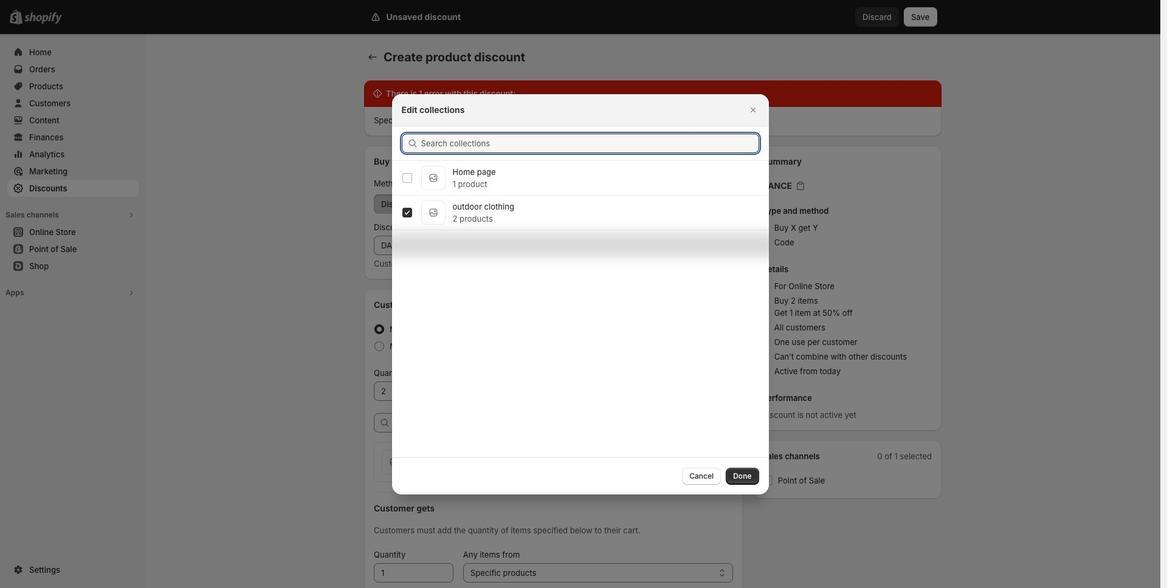 Task type: locate. For each thing, give the bounding box(es) containing it.
shopify image
[[24, 12, 62, 24]]

Search collections text field
[[421, 133, 759, 153]]

dialog
[[0, 94, 1161, 495]]



Task type: vqa. For each thing, say whether or not it's contained in the screenshot.
dialog
yes



